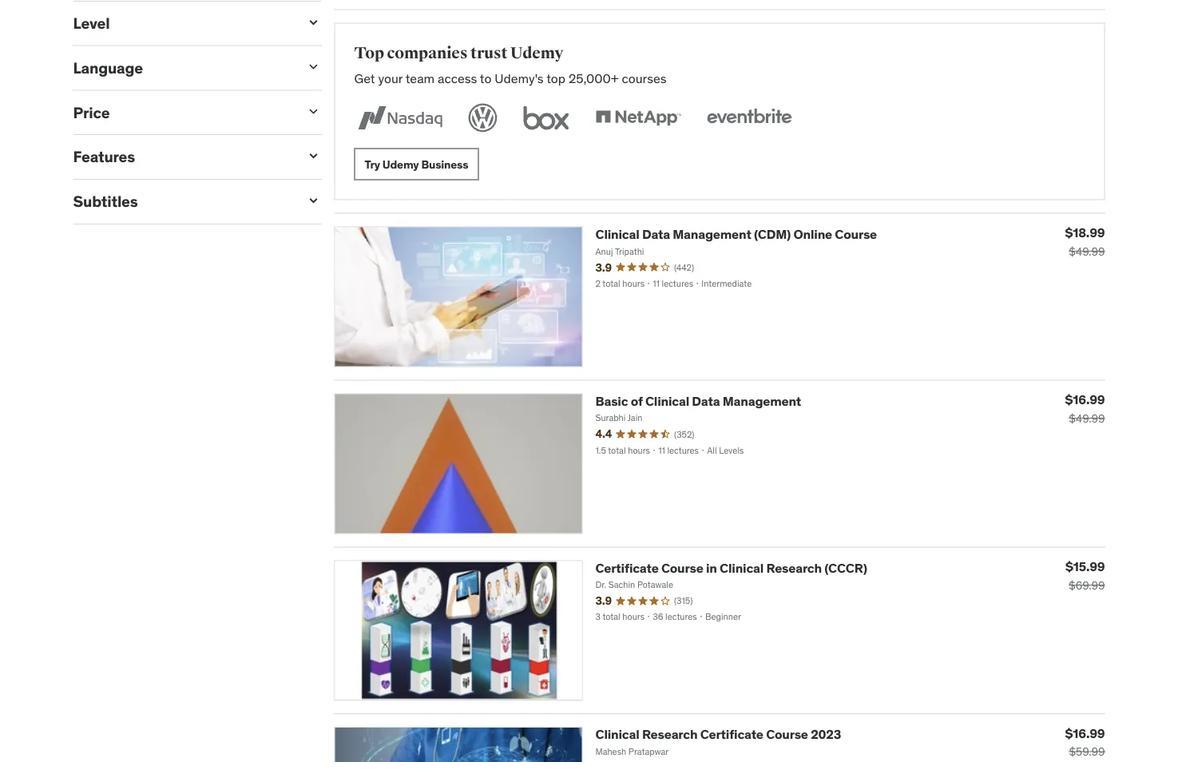 Task type: vqa. For each thing, say whether or not it's contained in the screenshot.
"experiences"
no



Task type: locate. For each thing, give the bounding box(es) containing it.
research
[[767, 560, 822, 576], [642, 727, 698, 743]]

1 horizontal spatial data
[[692, 393, 720, 409]]

0 horizontal spatial course
[[662, 560, 704, 576]]

course left 2023
[[767, 727, 809, 743]]

1 vertical spatial certificate
[[701, 727, 764, 743]]

small image
[[306, 59, 322, 75], [306, 103, 322, 119], [306, 148, 322, 164]]

level
[[73, 13, 110, 33]]

$49.99
[[1070, 244, 1106, 259], [1070, 411, 1106, 426]]

top companies trust udemy get your team access to udemy's top 25,000+ courses
[[354, 43, 667, 87]]

2 vertical spatial small image
[[306, 148, 322, 164]]

data
[[642, 226, 670, 242], [692, 393, 720, 409]]

management
[[673, 226, 752, 242], [723, 393, 802, 409]]

1 vertical spatial udemy
[[383, 157, 419, 171]]

1 vertical spatial small image
[[306, 103, 322, 119]]

0 horizontal spatial research
[[642, 727, 698, 743]]

2 small image from the top
[[306, 103, 322, 119]]

2 vertical spatial course
[[767, 727, 809, 743]]

0 vertical spatial $16.99
[[1066, 392, 1106, 408]]

1 small image from the top
[[306, 14, 322, 30]]

$15.99
[[1066, 559, 1106, 575]]

1 vertical spatial $16.99
[[1066, 725, 1106, 742]]

$49.99 inside "$16.99 $49.99"
[[1070, 411, 1106, 426]]

2 horizontal spatial course
[[835, 226, 878, 242]]

udemy's
[[495, 70, 544, 87]]

2 $49.99 from the top
[[1070, 411, 1106, 426]]

$49.99 inside $18.99 $49.99
[[1070, 244, 1106, 259]]

2 $16.99 from the top
[[1066, 725, 1106, 742]]

course left in
[[662, 560, 704, 576]]

companies
[[387, 43, 468, 63]]

language button
[[73, 58, 293, 77]]

course right online
[[835, 226, 878, 242]]

clinical research certificate course 2023 link
[[596, 727, 842, 743]]

features
[[73, 147, 135, 166]]

0 vertical spatial udemy
[[511, 43, 564, 63]]

0 vertical spatial research
[[767, 560, 822, 576]]

basic
[[596, 393, 628, 409]]

small image
[[306, 14, 322, 30], [306, 193, 322, 209]]

1 vertical spatial small image
[[306, 193, 322, 209]]

clinical research certificate course 2023
[[596, 727, 842, 743]]

try udemy business
[[365, 157, 469, 171]]

1 vertical spatial $49.99
[[1070, 411, 1106, 426]]

clinical data management (cdm) online course
[[596, 226, 878, 242]]

(cccr)
[[825, 560, 868, 576]]

$15.99 $69.99
[[1066, 559, 1106, 592]]

$18.99 $49.99
[[1066, 225, 1106, 259]]

$16.99 $49.99
[[1066, 392, 1106, 426]]

1 vertical spatial course
[[662, 560, 704, 576]]

$59.99
[[1070, 745, 1106, 759]]

0 vertical spatial data
[[642, 226, 670, 242]]

price button
[[73, 103, 293, 122]]

0 vertical spatial $49.99
[[1070, 244, 1106, 259]]

of
[[631, 393, 643, 409]]

0 vertical spatial small image
[[306, 59, 322, 75]]

clinical data management (cdm) online course link
[[596, 226, 878, 242]]

0 horizontal spatial data
[[642, 226, 670, 242]]

$69.99
[[1069, 578, 1106, 592]]

small image for language
[[306, 59, 322, 75]]

1 vertical spatial research
[[642, 727, 698, 743]]

1 horizontal spatial course
[[767, 727, 809, 743]]

$16.99
[[1066, 392, 1106, 408], [1066, 725, 1106, 742]]

certificate
[[596, 560, 659, 576], [701, 727, 764, 743]]

nasdaq image
[[354, 100, 446, 136]]

1 small image from the top
[[306, 59, 322, 75]]

small image for subtitles
[[306, 193, 322, 209]]

1 $16.99 from the top
[[1066, 392, 1106, 408]]

top
[[547, 70, 566, 87]]

2 small image from the top
[[306, 193, 322, 209]]

$49.99 for $18.99
[[1070, 244, 1106, 259]]

basic of clinical data management link
[[596, 393, 802, 409]]

courses
[[622, 70, 667, 87]]

top
[[354, 43, 384, 63]]

1 horizontal spatial udemy
[[511, 43, 564, 63]]

language
[[73, 58, 143, 77]]

udemy
[[511, 43, 564, 63], [383, 157, 419, 171]]

access
[[438, 70, 477, 87]]

certificate course in clinical research (cccr) link
[[596, 560, 868, 576]]

3 small image from the top
[[306, 148, 322, 164]]

in
[[706, 560, 717, 576]]

0 vertical spatial course
[[835, 226, 878, 242]]

0 vertical spatial small image
[[306, 14, 322, 30]]

eventbrite image
[[704, 100, 796, 136]]

team
[[406, 70, 435, 87]]

udemy right the try
[[383, 157, 419, 171]]

0 vertical spatial management
[[673, 226, 752, 242]]

1 horizontal spatial research
[[767, 560, 822, 576]]

0 vertical spatial certificate
[[596, 560, 659, 576]]

(cdm)
[[754, 226, 791, 242]]

1 $49.99 from the top
[[1070, 244, 1106, 259]]

udemy up udemy's
[[511, 43, 564, 63]]

clinical
[[596, 226, 640, 242], [646, 393, 690, 409], [720, 560, 764, 576], [596, 727, 640, 743]]

to
[[480, 70, 492, 87]]

course
[[835, 226, 878, 242], [662, 560, 704, 576], [767, 727, 809, 743]]



Task type: describe. For each thing, give the bounding box(es) containing it.
udemy inside top companies trust udemy get your team access to udemy's top 25,000+ courses
[[511, 43, 564, 63]]

get
[[354, 70, 375, 87]]

$16.99 for basic of clinical data management
[[1066, 392, 1106, 408]]

basic of clinical data management
[[596, 393, 802, 409]]

volkswagen image
[[466, 100, 501, 136]]

subtitles button
[[73, 192, 293, 211]]

1 vertical spatial management
[[723, 393, 802, 409]]

1 vertical spatial data
[[692, 393, 720, 409]]

online
[[794, 226, 833, 242]]

0 horizontal spatial udemy
[[383, 157, 419, 171]]

price
[[73, 103, 110, 122]]

2023
[[811, 727, 842, 743]]

trust
[[471, 43, 508, 63]]

features button
[[73, 147, 293, 166]]

1 horizontal spatial certificate
[[701, 727, 764, 743]]

0 horizontal spatial certificate
[[596, 560, 659, 576]]

netapp image
[[593, 100, 685, 136]]

small image for level
[[306, 14, 322, 30]]

25,000+
[[569, 70, 619, 87]]

small image for features
[[306, 148, 322, 164]]

try udemy business link
[[354, 148, 479, 180]]

$18.99
[[1066, 225, 1106, 241]]

$49.99 for $16.99
[[1070, 411, 1106, 426]]

box image
[[520, 100, 573, 136]]

$16.99 for clinical research certificate course 2023
[[1066, 725, 1106, 742]]

level button
[[73, 13, 293, 33]]

your
[[378, 70, 403, 87]]

try
[[365, 157, 380, 171]]

$16.99 $59.99
[[1066, 725, 1106, 759]]

certificate course in clinical research (cccr)
[[596, 560, 868, 576]]

business
[[422, 157, 469, 171]]

small image for price
[[306, 103, 322, 119]]

subtitles
[[73, 192, 138, 211]]



